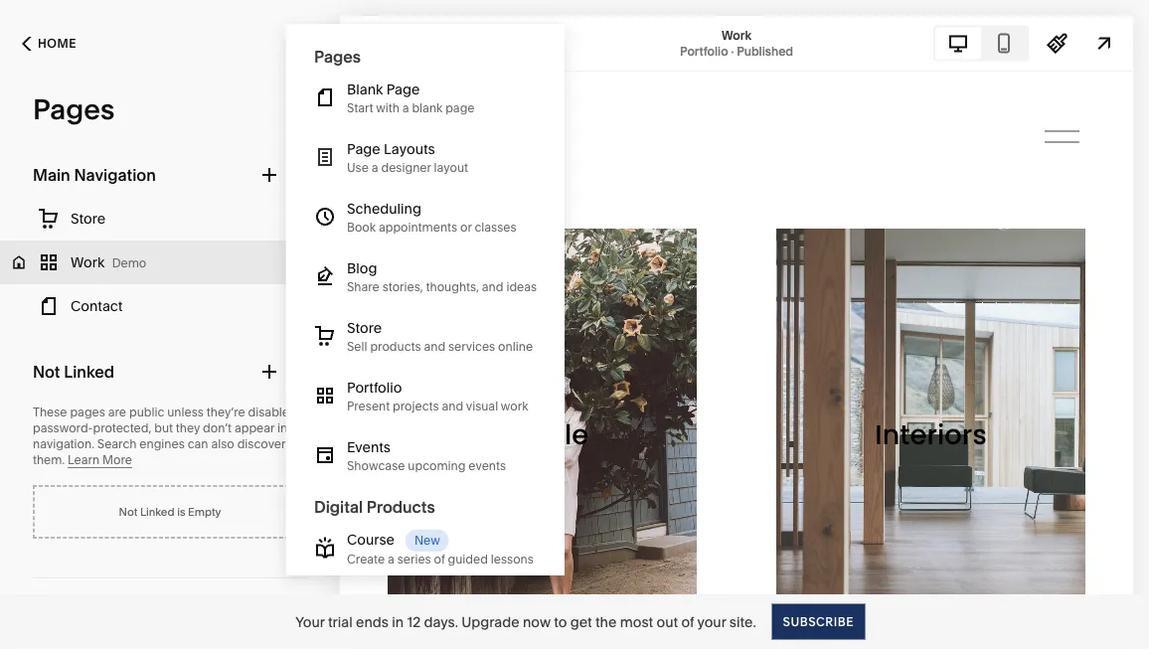 Task type: locate. For each thing, give the bounding box(es) containing it.
page
[[445, 101, 474, 115]]

scheduling book appointments or classes
[[346, 200, 516, 235]]

now
[[523, 613, 551, 630]]

published
[[737, 44, 793, 58]]

can
[[188, 437, 208, 451]]

thoughts,
[[426, 280, 479, 294]]

start
[[346, 101, 373, 115]]

0 vertical spatial linked
[[64, 362, 114, 381]]

or left classes
[[460, 220, 471, 235]]

or inside scheduling book appointments or classes
[[460, 220, 471, 235]]

1 vertical spatial in
[[392, 613, 404, 630]]

work left demo
[[71, 254, 105, 271]]

1 horizontal spatial or
[[460, 220, 471, 235]]

1 horizontal spatial the
[[596, 613, 617, 630]]

in
[[278, 421, 288, 435], [392, 613, 404, 630]]

showcase
[[346, 459, 405, 473]]

portfolio up present
[[346, 379, 402, 396]]

share
[[346, 280, 379, 294]]

0 horizontal spatial in
[[278, 421, 288, 435]]

linked left is
[[140, 505, 174, 519]]

are
[[108, 405, 126, 420]]

store
[[71, 210, 106, 227], [346, 320, 381, 337]]

2 vertical spatial and
[[441, 399, 463, 414]]

1 horizontal spatial linked
[[140, 505, 174, 519]]

a left the series on the bottom of the page
[[387, 552, 394, 567]]

sell
[[346, 340, 367, 354]]

1 vertical spatial not
[[119, 505, 137, 519]]

the down disabled at the left of page
[[290, 421, 309, 435]]

0 vertical spatial store
[[71, 210, 106, 227]]

store for store
[[71, 210, 106, 227]]

the right "get"
[[596, 613, 617, 630]]

store inside button
[[71, 210, 106, 227]]

1 vertical spatial store
[[346, 320, 381, 337]]

0 horizontal spatial or
[[300, 405, 311, 420]]

0 vertical spatial or
[[460, 220, 471, 235]]

of down new at the left of the page
[[434, 552, 445, 567]]

1 horizontal spatial a
[[387, 552, 394, 567]]

and for portfolio
[[441, 399, 463, 414]]

pages
[[314, 47, 360, 66], [33, 92, 115, 126]]

services
[[448, 340, 495, 354]]

page up use
[[346, 141, 380, 158]]

0 horizontal spatial page
[[346, 141, 380, 158]]

1 horizontal spatial of
[[682, 613, 694, 630]]

public
[[129, 405, 164, 420]]

0 horizontal spatial of
[[434, 552, 445, 567]]

lessons
[[490, 552, 533, 567]]

and left the ideas at the left top
[[482, 280, 503, 294]]

or right disabled at the left of page
[[300, 405, 311, 420]]

store button
[[0, 197, 340, 241]]

1 horizontal spatial store
[[346, 320, 381, 337]]

store sell products and services online
[[346, 320, 532, 354]]

page
[[386, 81, 419, 98], [346, 141, 380, 158]]

0 horizontal spatial portfolio
[[346, 379, 402, 396]]

work for work portfolio · published
[[722, 28, 752, 42]]

2 horizontal spatial a
[[402, 101, 409, 115]]

1 horizontal spatial work
[[722, 28, 752, 42]]

blank
[[412, 101, 442, 115]]

your trial ends in 12 days. upgrade now to get the most out of your site.
[[295, 613, 756, 630]]

and inside store sell products and services online
[[424, 340, 445, 354]]

0 horizontal spatial the
[[290, 421, 309, 435]]

and
[[482, 280, 503, 294], [424, 340, 445, 354], [441, 399, 463, 414]]

work portfolio · published
[[680, 28, 793, 58]]

0 vertical spatial a
[[402, 101, 409, 115]]

store inside store sell products and services online
[[346, 320, 381, 337]]

1 horizontal spatial page
[[386, 81, 419, 98]]

subscribe
[[783, 614, 854, 629]]

upgrade
[[462, 613, 520, 630]]

they're
[[207, 405, 245, 420]]

learn more link
[[68, 453, 132, 468]]

protected,
[[93, 421, 151, 435]]

1 vertical spatial pages
[[33, 92, 115, 126]]

0 vertical spatial in
[[278, 421, 288, 435]]

not for not linked
[[33, 362, 60, 381]]

in down disabled at the left of page
[[278, 421, 288, 435]]

0 vertical spatial pages
[[314, 47, 360, 66]]

portfolio
[[680, 44, 728, 58], [346, 379, 402, 396]]

0 horizontal spatial a
[[371, 161, 378, 175]]

create a series of guided lessons
[[346, 552, 533, 567]]

also
[[211, 437, 234, 451]]

trial
[[328, 613, 353, 630]]

0 vertical spatial and
[[482, 280, 503, 294]]

1 horizontal spatial portfolio
[[680, 44, 728, 58]]

portfolio inside portfolio present projects and visual work
[[346, 379, 402, 396]]

contact button
[[0, 284, 340, 328]]

main
[[33, 165, 70, 184]]

engines
[[139, 437, 185, 451]]

blank
[[346, 81, 383, 98]]

menu
[[286, 24, 564, 579]]

add a new page to the "main navigation" group image
[[259, 164, 280, 186]]

store down main navigation
[[71, 210, 106, 227]]

0 vertical spatial work
[[722, 28, 752, 42]]

the
[[290, 421, 309, 435], [596, 613, 617, 630]]

book
[[346, 220, 375, 235]]

not down more
[[119, 505, 137, 519]]

work inside work portfolio · published
[[722, 28, 752, 42]]

of right out
[[682, 613, 694, 630]]

in left 12
[[392, 613, 404, 630]]

and left services
[[424, 340, 445, 354]]

0 horizontal spatial linked
[[64, 362, 114, 381]]

tab list
[[936, 27, 1027, 59]]

page up the with
[[386, 81, 419, 98]]

pages down home
[[33, 92, 115, 126]]

1 vertical spatial linked
[[140, 505, 174, 519]]

events
[[346, 439, 390, 456]]

more
[[102, 453, 132, 467]]

and inside portfolio present projects and visual work
[[441, 399, 463, 414]]

1 vertical spatial portfolio
[[346, 379, 402, 396]]

0 vertical spatial not
[[33, 362, 60, 381]]

a right use
[[371, 161, 378, 175]]

1 horizontal spatial not
[[119, 505, 137, 519]]

1 vertical spatial a
[[371, 161, 378, 175]]

linked up pages
[[64, 362, 114, 381]]

store up sell
[[346, 320, 381, 337]]

1 horizontal spatial pages
[[314, 47, 360, 66]]

0 vertical spatial the
[[290, 421, 309, 435]]

portfolio present projects and visual work
[[346, 379, 528, 414]]

linked
[[64, 362, 114, 381], [140, 505, 174, 519]]

online
[[498, 340, 532, 354]]

not for not linked is empty
[[119, 505, 137, 519]]

navigation.
[[33, 437, 94, 451]]

classes
[[474, 220, 516, 235]]

·
[[731, 44, 734, 58]]

0 horizontal spatial pages
[[33, 92, 115, 126]]

not up "these"
[[33, 362, 60, 381]]

pages up blank
[[314, 47, 360, 66]]

create
[[346, 552, 384, 567]]

0 vertical spatial page
[[386, 81, 419, 98]]

1 vertical spatial and
[[424, 340, 445, 354]]

get
[[570, 613, 592, 630]]

0 horizontal spatial work
[[71, 254, 105, 271]]

page layouts use a designer layout
[[346, 141, 468, 175]]

2 vertical spatial a
[[387, 552, 394, 567]]

0 horizontal spatial not
[[33, 362, 60, 381]]

a inside blank page start with a blank page
[[402, 101, 409, 115]]

out
[[657, 613, 678, 630]]

1 vertical spatial page
[[346, 141, 380, 158]]

a
[[402, 101, 409, 115], [371, 161, 378, 175], [387, 552, 394, 567]]

page inside the "page layouts use a designer layout"
[[346, 141, 380, 158]]

and left visual
[[441, 399, 463, 414]]

work up ·
[[722, 28, 752, 42]]

of
[[434, 552, 445, 567], [682, 613, 694, 630]]

navigation
[[74, 165, 156, 184]]

page inside blank page start with a blank page
[[386, 81, 419, 98]]

work
[[722, 28, 752, 42], [71, 254, 105, 271]]

portfolio left ·
[[680, 44, 728, 58]]

1 vertical spatial work
[[71, 254, 105, 271]]

present
[[346, 399, 389, 414]]

a right the with
[[402, 101, 409, 115]]

0 vertical spatial portfolio
[[680, 44, 728, 58]]

linked for not linked
[[64, 362, 114, 381]]

linked for not linked is empty
[[140, 505, 174, 519]]

work for work demo
[[71, 254, 105, 271]]

1 vertical spatial the
[[596, 613, 617, 630]]

1 vertical spatial or
[[300, 405, 311, 420]]

0 horizontal spatial store
[[71, 210, 106, 227]]

these pages are public unless they're disabled or password-protected, but they don't appear in the navigation. search engines can also discover them.
[[33, 405, 311, 467]]

new
[[414, 533, 440, 548]]

course
[[346, 531, 394, 548]]



Task type: vqa. For each thing, say whether or not it's contained in the screenshot.
Days
no



Task type: describe. For each thing, give the bounding box(es) containing it.
a inside the "page layouts use a designer layout"
[[371, 161, 378, 175]]

disabled
[[248, 405, 297, 420]]

store for store sell products and services online
[[346, 320, 381, 337]]

but
[[154, 421, 173, 435]]

scheduling
[[346, 200, 421, 217]]

designer
[[381, 161, 431, 175]]

in inside these pages are public unless they're disabled or password-protected, but they don't appear in the navigation. search engines can also discover them.
[[278, 421, 288, 435]]

appear
[[235, 421, 275, 435]]

layouts
[[383, 141, 435, 158]]

with
[[376, 101, 399, 115]]

products
[[370, 340, 421, 354]]

these
[[33, 405, 67, 420]]

search
[[97, 437, 137, 451]]

portfolio inside work portfolio · published
[[680, 44, 728, 58]]

events showcase upcoming events
[[346, 439, 506, 473]]

pages for start with a blank page
[[314, 47, 360, 66]]

blog share stories, thoughts, and ideas
[[346, 260, 537, 294]]

most
[[620, 613, 653, 630]]

and for store
[[424, 340, 445, 354]]

stories,
[[382, 280, 423, 294]]

1 vertical spatial of
[[682, 613, 694, 630]]

upcoming
[[407, 459, 465, 473]]

your
[[697, 613, 726, 630]]

password-
[[33, 421, 93, 435]]

menu containing pages
[[286, 24, 564, 579]]

12
[[407, 613, 421, 630]]

pages
[[70, 405, 105, 420]]

or inside these pages are public unless they're disabled or password-protected, but they don't appear in the navigation. search engines can also discover them.
[[300, 405, 311, 420]]

pages for not linked is empty
[[33, 92, 115, 126]]

to
[[554, 613, 567, 630]]

layout
[[434, 161, 468, 175]]

discover
[[237, 437, 286, 451]]

don't
[[203, 421, 232, 435]]

main navigation
[[33, 165, 156, 184]]

1 horizontal spatial in
[[392, 613, 404, 630]]

empty
[[188, 505, 221, 519]]

site.
[[730, 613, 756, 630]]

home
[[38, 36, 76, 51]]

projects
[[392, 399, 439, 414]]

work
[[500, 399, 528, 414]]

demo
[[112, 256, 146, 270]]

add a new page to the "not linked" navigation group image
[[259, 361, 280, 383]]

blog
[[346, 260, 377, 277]]

use
[[346, 161, 368, 175]]

subscribe button
[[772, 604, 865, 640]]

digital
[[314, 497, 363, 517]]

blank page start with a blank page
[[346, 81, 474, 115]]

visual
[[466, 399, 498, 414]]

they
[[176, 421, 200, 435]]

series
[[397, 552, 431, 567]]

days.
[[424, 613, 458, 630]]

work demo
[[71, 254, 146, 271]]

digital products
[[314, 497, 435, 517]]

guided
[[447, 552, 488, 567]]

the inside these pages are public unless they're disabled or password-protected, but they don't appear in the navigation. search engines can also discover them.
[[290, 421, 309, 435]]

ideas
[[506, 280, 537, 294]]

not linked is empty
[[119, 505, 221, 519]]

your
[[295, 613, 325, 630]]

contact
[[71, 298, 123, 315]]

ends
[[356, 613, 389, 630]]

events
[[468, 459, 506, 473]]

learn
[[68, 453, 100, 467]]

unless
[[167, 405, 204, 420]]

products
[[366, 497, 435, 517]]

0 vertical spatial of
[[434, 552, 445, 567]]

home button
[[0, 22, 98, 66]]

appointments
[[378, 220, 457, 235]]

and inside blog share stories, thoughts, and ideas
[[482, 280, 503, 294]]

them.
[[33, 453, 65, 467]]

learn more
[[68, 453, 132, 467]]

not linked
[[33, 362, 114, 381]]



